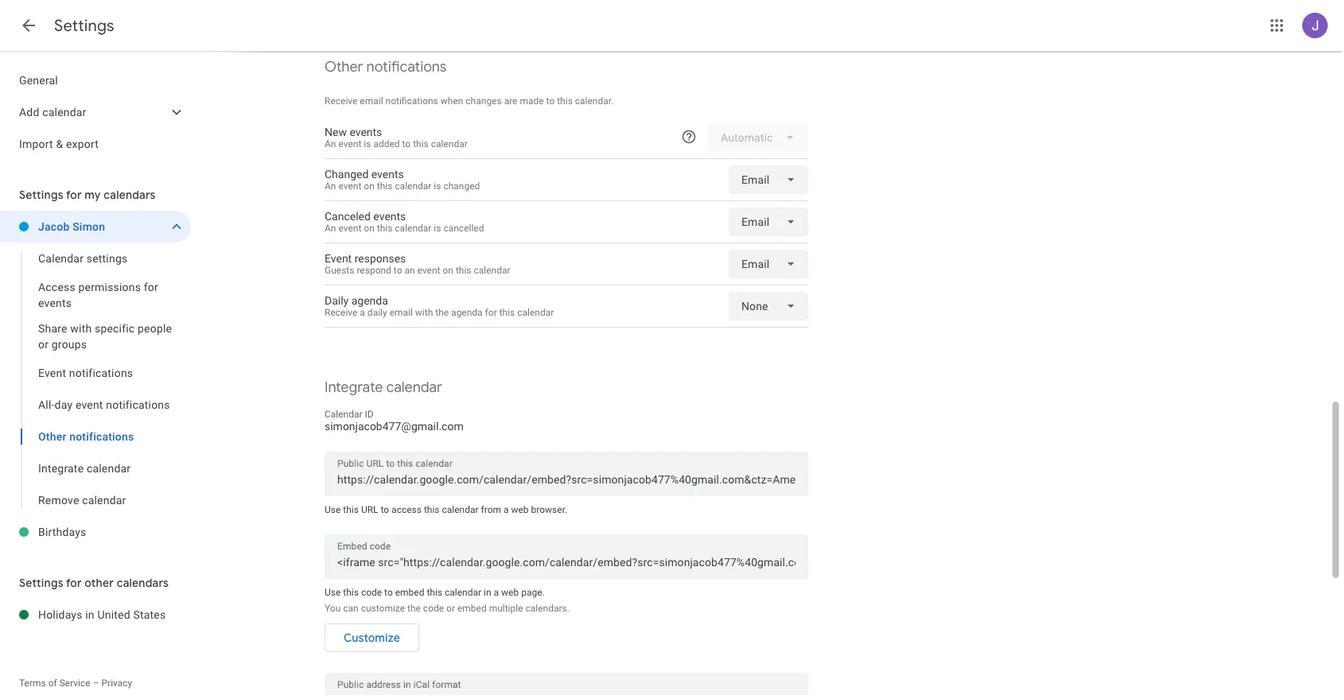 Task type: locate. For each thing, give the bounding box(es) containing it.
0 horizontal spatial integrate calendar
[[38, 462, 131, 475]]

event inside new events an event is added to this calendar
[[338, 138, 361, 150]]

import
[[19, 138, 53, 150]]

page.
[[521, 587, 545, 598]]

is left added
[[364, 138, 371, 150]]

1 vertical spatial a
[[504, 504, 509, 515]]

use up the you
[[325, 587, 341, 598]]

1 horizontal spatial or
[[446, 603, 455, 614]]

with
[[415, 307, 433, 318], [70, 322, 92, 335]]

0 horizontal spatial agenda
[[351, 294, 388, 307]]

is for canceled events
[[434, 223, 441, 234]]

1 horizontal spatial integrate
[[325, 379, 383, 397]]

0 horizontal spatial the
[[407, 603, 421, 614]]

event for new
[[338, 138, 361, 150]]

1 horizontal spatial integrate calendar
[[325, 379, 442, 397]]

events
[[350, 126, 382, 138], [371, 168, 404, 181], [373, 210, 406, 223], [38, 297, 72, 309]]

1 vertical spatial an
[[325, 181, 336, 192]]

1 horizontal spatial calendar
[[325, 409, 362, 420]]

changes
[[466, 95, 502, 107]]

1 use from the top
[[325, 504, 341, 515]]

agenda down event responses guests respond to an event on this calendar at the top of page
[[451, 307, 483, 318]]

receive up new
[[325, 95, 357, 107]]

on inside changed events an event on this calendar is changed
[[364, 181, 375, 192]]

receive left daily
[[325, 307, 357, 318]]

a left daily
[[360, 307, 365, 318]]

settings
[[54, 16, 114, 36], [19, 188, 63, 202], [19, 576, 63, 590]]

event right an at top left
[[417, 265, 440, 276]]

respond
[[357, 265, 391, 276]]

embed up customize
[[395, 587, 424, 598]]

event
[[325, 252, 352, 265], [38, 367, 66, 379]]

the
[[435, 307, 449, 318], [407, 603, 421, 614]]

events down access
[[38, 297, 72, 309]]

integrate up id
[[325, 379, 383, 397]]

0 horizontal spatial other
[[38, 430, 66, 443]]

with up "groups"
[[70, 322, 92, 335]]

0 horizontal spatial a
[[360, 307, 365, 318]]

you can customize the code or embed multiple calendars.
[[325, 603, 570, 614]]

1 vertical spatial settings
[[19, 188, 63, 202]]

general
[[19, 74, 58, 87]]

a for use this code to embed this calendar in a web page.
[[494, 587, 499, 598]]

0 vertical spatial on
[[364, 181, 375, 192]]

0 vertical spatial embed
[[395, 587, 424, 598]]

jacob simon
[[38, 220, 105, 233]]

birthdays link
[[38, 516, 191, 548]]

daily
[[367, 307, 387, 318]]

1 vertical spatial with
[[70, 322, 92, 335]]

code down use this code to embed this calendar in a web page.
[[423, 603, 444, 614]]

canceled events an event on this calendar is cancelled
[[325, 210, 484, 234]]

web up multiple
[[501, 587, 519, 598]]

is left changed
[[434, 181, 441, 192]]

settings up the jacob
[[19, 188, 63, 202]]

0 vertical spatial settings
[[54, 16, 114, 36]]

0 vertical spatial calendars
[[104, 188, 156, 202]]

0 vertical spatial an
[[325, 138, 336, 150]]

terms of service – privacy
[[19, 678, 132, 689]]

a up multiple
[[494, 587, 499, 598]]

events for new events
[[350, 126, 382, 138]]

0 vertical spatial integrate calendar
[[325, 379, 442, 397]]

0 horizontal spatial integrate
[[38, 462, 84, 475]]

1 vertical spatial other
[[38, 430, 66, 443]]

other notifications up new events an event is added to this calendar
[[325, 58, 447, 76]]

with inside share with specific people or groups
[[70, 322, 92, 335]]

1 horizontal spatial with
[[415, 307, 433, 318]]

or down share
[[38, 338, 49, 351]]

web right from
[[511, 504, 529, 515]]

with inside daily agenda receive a daily email with the agenda for this calendar
[[415, 307, 433, 318]]

settings up holidays
[[19, 576, 63, 590]]

3 an from the top
[[325, 223, 336, 234]]

integrate
[[325, 379, 383, 397], [38, 462, 84, 475]]

events down added
[[371, 168, 404, 181]]

the down use this code to embed this calendar in a web page.
[[407, 603, 421, 614]]

event responses guests respond to an event on this calendar
[[325, 252, 510, 276]]

changed events an event on this calendar is changed
[[325, 168, 480, 192]]

on up the canceled
[[364, 181, 375, 192]]

an inside changed events an event on this calendar is changed
[[325, 181, 336, 192]]

1 vertical spatial other notifications
[[38, 430, 134, 443]]

integrate calendar
[[325, 379, 442, 397], [38, 462, 131, 475]]

embed
[[395, 587, 424, 598], [457, 603, 487, 614]]

events right new
[[350, 126, 382, 138]]

0 vertical spatial is
[[364, 138, 371, 150]]

of
[[48, 678, 57, 689]]

settings for settings
[[54, 16, 114, 36]]

a inside daily agenda receive a daily email with the agenda for this calendar
[[360, 307, 365, 318]]

None text field
[[337, 469, 796, 491], [337, 690, 796, 695], [337, 469, 796, 491], [337, 690, 796, 695]]

access
[[38, 281, 75, 294]]

is inside new events an event is added to this calendar
[[364, 138, 371, 150]]

for
[[66, 188, 82, 202], [144, 281, 158, 294], [485, 307, 497, 318], [66, 576, 82, 590]]

event inside changed events an event on this calendar is changed
[[338, 181, 361, 192]]

calendar left id
[[325, 409, 362, 420]]

calendar inside tree
[[38, 252, 84, 265]]

event inside event responses guests respond to an event on this calendar
[[325, 252, 352, 265]]

calendars for settings for my calendars
[[104, 188, 156, 202]]

2 horizontal spatial a
[[504, 504, 509, 515]]

an for changed events
[[325, 181, 336, 192]]

0 vertical spatial the
[[435, 307, 449, 318]]

access
[[391, 504, 422, 515]]

event up changed
[[338, 138, 361, 150]]

event inside canceled events an event on this calendar is cancelled
[[338, 223, 361, 234]]

import & export
[[19, 138, 99, 150]]

0 vertical spatial code
[[361, 587, 382, 598]]

agenda
[[351, 294, 388, 307], [451, 307, 483, 318]]

terms of service link
[[19, 678, 90, 689]]

0 horizontal spatial or
[[38, 338, 49, 351]]

in
[[484, 587, 491, 598], [85, 609, 95, 621]]

other
[[85, 576, 114, 590]]

0 horizontal spatial event
[[38, 367, 66, 379]]

2 an from the top
[[325, 181, 336, 192]]

integrate calendar up remove calendar
[[38, 462, 131, 475]]

an inside canceled events an event on this calendar is cancelled
[[325, 223, 336, 234]]

a right from
[[504, 504, 509, 515]]

from
[[481, 504, 501, 515]]

1 horizontal spatial other notifications
[[325, 58, 447, 76]]

agenda down respond
[[351, 294, 388, 307]]

go back image
[[19, 16, 38, 35]]

on
[[364, 181, 375, 192], [364, 223, 375, 234], [443, 265, 453, 276]]

the inside daily agenda receive a daily email with the agenda for this calendar
[[435, 307, 449, 318]]

event inside settings for my calendars tree
[[38, 367, 66, 379]]

event left respond
[[325, 252, 352, 265]]

0 vertical spatial integrate
[[325, 379, 383, 397]]

a
[[360, 307, 365, 318], [504, 504, 509, 515], [494, 587, 499, 598]]

added
[[373, 138, 400, 150]]

events inside new events an event is added to this calendar
[[350, 126, 382, 138]]

0 horizontal spatial email
[[360, 95, 383, 107]]

on inside canceled events an event on this calendar is cancelled
[[364, 223, 375, 234]]

group containing calendar settings
[[0, 243, 191, 516]]

&
[[56, 138, 63, 150]]

other notifications down all-day event notifications
[[38, 430, 134, 443]]

1 horizontal spatial the
[[435, 307, 449, 318]]

calendars
[[104, 188, 156, 202], [117, 576, 169, 590]]

remove calendar
[[38, 494, 126, 507]]

2 use from the top
[[325, 587, 341, 598]]

in left united
[[85, 609, 95, 621]]

2 receive from the top
[[325, 307, 357, 318]]

holidays
[[38, 609, 82, 621]]

to
[[546, 95, 555, 107], [402, 138, 411, 150], [394, 265, 402, 276], [381, 504, 389, 515], [384, 587, 393, 598]]

email
[[360, 95, 383, 107], [390, 307, 413, 318]]

events for changed events
[[371, 168, 404, 181]]

0 vertical spatial use
[[325, 504, 341, 515]]

embed left multiple
[[457, 603, 487, 614]]

a for use this url to access this calendar from a web browser.
[[504, 504, 509, 515]]

0 vertical spatial with
[[415, 307, 433, 318]]

an up guests
[[325, 223, 336, 234]]

is inside canceled events an event on this calendar is cancelled
[[434, 223, 441, 234]]

tree containing general
[[0, 64, 191, 160]]

0 vertical spatial calendar
[[38, 252, 84, 265]]

1 vertical spatial event
[[38, 367, 66, 379]]

events down changed events an event on this calendar is changed
[[373, 210, 406, 223]]

web for browser.
[[511, 504, 529, 515]]

share
[[38, 322, 67, 335]]

0 horizontal spatial in
[[85, 609, 95, 621]]

0 vertical spatial receive
[[325, 95, 357, 107]]

event up responses at the left top
[[338, 223, 361, 234]]

1 vertical spatial is
[[434, 181, 441, 192]]

integrate calendar inside settings for my calendars tree
[[38, 462, 131, 475]]

None field
[[729, 165, 808, 194], [729, 208, 808, 236], [729, 250, 808, 278], [729, 292, 808, 321], [729, 165, 808, 194], [729, 208, 808, 236], [729, 250, 808, 278], [729, 292, 808, 321]]

an inside new events an event is added to this calendar
[[325, 138, 336, 150]]

integrate up remove
[[38, 462, 84, 475]]

1 vertical spatial integrate calendar
[[38, 462, 131, 475]]

receive
[[325, 95, 357, 107], [325, 307, 357, 318]]

is inside changed events an event on this calendar is changed
[[434, 181, 441, 192]]

an up changed
[[325, 138, 336, 150]]

new
[[325, 126, 347, 138]]

settings right go back image
[[54, 16, 114, 36]]

calendars right my
[[104, 188, 156, 202]]

or down use this code to embed this calendar in a web page.
[[446, 603, 455, 614]]

the down event responses guests respond to an event on this calendar at the top of page
[[435, 307, 449, 318]]

2 vertical spatial settings
[[19, 576, 63, 590]]

to up customize
[[384, 587, 393, 598]]

None text field
[[337, 551, 796, 574]]

other
[[325, 58, 363, 76], [38, 430, 66, 443]]

0 horizontal spatial other notifications
[[38, 430, 134, 443]]

code up customize
[[361, 587, 382, 598]]

or
[[38, 338, 49, 351], [446, 603, 455, 614]]

1 vertical spatial web
[[501, 587, 519, 598]]

email up new events an event is added to this calendar
[[360, 95, 383, 107]]

calendar
[[42, 106, 86, 119], [431, 138, 468, 150], [395, 181, 431, 192], [395, 223, 431, 234], [474, 265, 510, 276], [517, 307, 554, 318], [386, 379, 442, 397], [87, 462, 131, 475], [82, 494, 126, 507], [442, 504, 479, 515], [445, 587, 481, 598]]

0 vertical spatial a
[[360, 307, 365, 318]]

calendar for calendar settings
[[38, 252, 84, 265]]

1 horizontal spatial email
[[390, 307, 413, 318]]

permissions
[[78, 281, 141, 294]]

an for new events
[[325, 138, 336, 150]]

notifications down event notifications
[[106, 399, 170, 411]]

1 vertical spatial integrate
[[38, 462, 84, 475]]

calendar settings
[[38, 252, 128, 265]]

this inside daily agenda receive a daily email with the agenda for this calendar
[[499, 307, 515, 318]]

use left url at the bottom left of page
[[325, 504, 341, 515]]

2 vertical spatial is
[[434, 223, 441, 234]]

event up all-
[[38, 367, 66, 379]]

event right day
[[75, 399, 103, 411]]

–
[[93, 678, 99, 689]]

2 vertical spatial a
[[494, 587, 499, 598]]

2 vertical spatial on
[[443, 265, 453, 276]]

0 vertical spatial event
[[325, 252, 352, 265]]

1 horizontal spatial embed
[[457, 603, 487, 614]]

this inside changed events an event on this calendar is changed
[[377, 181, 392, 192]]

on up responses at the left top
[[364, 223, 375, 234]]

1 vertical spatial embed
[[457, 603, 487, 614]]

in up multiple
[[484, 587, 491, 598]]

an
[[325, 138, 336, 150], [325, 181, 336, 192], [325, 223, 336, 234]]

jacob
[[38, 220, 70, 233]]

use
[[325, 504, 341, 515], [325, 587, 341, 598]]

0 vertical spatial other
[[325, 58, 363, 76]]

event up the canceled
[[338, 181, 361, 192]]

0 horizontal spatial calendar
[[38, 252, 84, 265]]

calendar inside changed events an event on this calendar is changed
[[395, 181, 431, 192]]

other down all-
[[38, 430, 66, 443]]

other up new
[[325, 58, 363, 76]]

events inside changed events an event on this calendar is changed
[[371, 168, 404, 181]]

code
[[361, 587, 382, 598], [423, 603, 444, 614]]

export
[[66, 138, 99, 150]]

calendar up access
[[38, 252, 84, 265]]

group
[[0, 243, 191, 516]]

on up daily agenda receive a daily email with the agenda for this calendar
[[443, 265, 453, 276]]

or inside share with specific people or groups
[[38, 338, 49, 351]]

1 vertical spatial on
[[364, 223, 375, 234]]

1 horizontal spatial event
[[325, 252, 352, 265]]

this inside canceled events an event on this calendar is cancelled
[[377, 223, 392, 234]]

to left an at top left
[[394, 265, 402, 276]]

event
[[338, 138, 361, 150], [338, 181, 361, 192], [338, 223, 361, 234], [417, 265, 440, 276], [75, 399, 103, 411]]

1 vertical spatial code
[[423, 603, 444, 614]]

email right daily
[[390, 307, 413, 318]]

events inside canceled events an event on this calendar is cancelled
[[373, 210, 406, 223]]

1 vertical spatial email
[[390, 307, 413, 318]]

0 vertical spatial other notifications
[[325, 58, 447, 76]]

0 vertical spatial or
[[38, 338, 49, 351]]

1 vertical spatial calendar
[[325, 409, 362, 420]]

2 vertical spatial an
[[325, 223, 336, 234]]

receive inside daily agenda receive a daily email with the agenda for this calendar
[[325, 307, 357, 318]]

an up the canceled
[[325, 181, 336, 192]]

0 vertical spatial web
[[511, 504, 529, 515]]

canceled
[[325, 210, 371, 223]]

use this url to access this calendar from a web browser.
[[325, 504, 567, 515]]

1 vertical spatial receive
[[325, 307, 357, 318]]

tree
[[0, 64, 191, 160]]

browser.
[[531, 504, 567, 515]]

with right daily
[[415, 307, 433, 318]]

share with specific people or groups
[[38, 322, 172, 351]]

other inside group
[[38, 430, 66, 443]]

is
[[364, 138, 371, 150], [434, 181, 441, 192], [434, 223, 441, 234]]

integrate calendar up id
[[325, 379, 442, 397]]

calendars up states
[[117, 576, 169, 590]]

is left cancelled
[[434, 223, 441, 234]]

1 vertical spatial calendars
[[117, 576, 169, 590]]

1 vertical spatial use
[[325, 587, 341, 598]]

1 vertical spatial in
[[85, 609, 95, 621]]

0 vertical spatial in
[[484, 587, 491, 598]]

0 horizontal spatial with
[[70, 322, 92, 335]]

1 horizontal spatial other
[[325, 58, 363, 76]]

1 an from the top
[[325, 138, 336, 150]]

this
[[557, 95, 573, 107], [413, 138, 429, 150], [377, 181, 392, 192], [377, 223, 392, 234], [456, 265, 471, 276], [499, 307, 515, 318], [343, 504, 359, 515], [424, 504, 440, 515], [343, 587, 359, 598], [427, 587, 442, 598]]

1 horizontal spatial a
[[494, 587, 499, 598]]

are
[[504, 95, 517, 107]]

to right added
[[402, 138, 411, 150]]

calendar inside calendar id simonjacob477@gmail.com
[[325, 409, 362, 420]]

calendar inside event responses guests respond to an event on this calendar
[[474, 265, 510, 276]]



Task type: vqa. For each thing, say whether or not it's contained in the screenshot.
of
yes



Task type: describe. For each thing, give the bounding box(es) containing it.
cancelled
[[443, 223, 484, 234]]

access permissions for events
[[38, 281, 158, 309]]

simonjacob477@gmail.com
[[325, 420, 464, 433]]

event inside group
[[75, 399, 103, 411]]

an for canceled events
[[325, 223, 336, 234]]

1 horizontal spatial agenda
[[451, 307, 483, 318]]

receive email notifications when changes are made to this calendar.
[[325, 95, 614, 107]]

notifications down all-day event notifications
[[69, 430, 134, 443]]

my
[[85, 188, 101, 202]]

other notifications inside settings for my calendars tree
[[38, 430, 134, 443]]

to inside event responses guests respond to an event on this calendar
[[394, 265, 402, 276]]

day
[[55, 399, 73, 411]]

use this code to embed this calendar in a web page.
[[325, 587, 545, 598]]

in inside tree item
[[85, 609, 95, 621]]

you
[[325, 603, 341, 614]]

1 horizontal spatial in
[[484, 587, 491, 598]]

to right url at the bottom left of page
[[381, 504, 389, 515]]

email inside daily agenda receive a daily email with the agenda for this calendar
[[390, 307, 413, 318]]

is for changed events
[[434, 181, 441, 192]]

notifications up when
[[366, 58, 447, 76]]

terms
[[19, 678, 46, 689]]

settings for my calendars tree
[[0, 211, 191, 548]]

events for canceled events
[[373, 210, 406, 223]]

calendar id simonjacob477@gmail.com
[[325, 409, 464, 433]]

settings
[[87, 252, 128, 265]]

integrate inside group
[[38, 462, 84, 475]]

1 horizontal spatial code
[[423, 603, 444, 614]]

settings for settings for other calendars
[[19, 576, 63, 590]]

responses
[[355, 252, 406, 265]]

0 vertical spatial email
[[360, 95, 383, 107]]

1 receive from the top
[[325, 95, 357, 107]]

remove
[[38, 494, 79, 507]]

changed
[[325, 168, 369, 181]]

holidays in united states tree item
[[0, 599, 191, 631]]

privacy link
[[101, 678, 132, 689]]

holidays in united states link
[[38, 599, 191, 631]]

an
[[404, 265, 415, 276]]

made
[[520, 95, 544, 107]]

add
[[19, 106, 39, 119]]

this inside new events an event is added to this calendar
[[413, 138, 429, 150]]

all-day event notifications
[[38, 399, 170, 411]]

birthdays tree item
[[0, 516, 191, 548]]

notifications up all-day event notifications
[[69, 367, 133, 379]]

on for changed
[[364, 181, 375, 192]]

to right made
[[546, 95, 555, 107]]

customize
[[344, 631, 400, 645]]

settings for settings for my calendars
[[19, 188, 63, 202]]

daily
[[325, 294, 349, 307]]

specific
[[95, 322, 135, 335]]

0 horizontal spatial embed
[[395, 587, 424, 598]]

use for use this url to access this calendar from a web browser.
[[325, 504, 341, 515]]

on inside event responses guests respond to an event on this calendar
[[443, 265, 453, 276]]

daily agenda receive a daily email with the agenda for this calendar
[[325, 294, 554, 318]]

groups
[[52, 338, 87, 351]]

for inside daily agenda receive a daily email with the agenda for this calendar
[[485, 307, 497, 318]]

settings for other calendars
[[19, 576, 169, 590]]

calendar.
[[575, 95, 614, 107]]

event for event responses guests respond to an event on this calendar
[[325, 252, 352, 265]]

all-
[[38, 399, 55, 411]]

1 vertical spatial or
[[446, 603, 455, 614]]

calendars.
[[525, 603, 570, 614]]

event inside event responses guests respond to an event on this calendar
[[417, 265, 440, 276]]

guests
[[325, 265, 354, 276]]

on for canceled
[[364, 223, 375, 234]]

new events an event is added to this calendar
[[325, 126, 468, 150]]

birthdays
[[38, 526, 86, 539]]

use for use this code to embed this calendar in a web page.
[[325, 587, 341, 598]]

calendars for settings for other calendars
[[117, 576, 169, 590]]

settings heading
[[54, 16, 114, 36]]

web for page.
[[501, 587, 519, 598]]

event for event notifications
[[38, 367, 66, 379]]

url
[[361, 504, 378, 515]]

0 horizontal spatial code
[[361, 587, 382, 598]]

event for canceled
[[338, 223, 361, 234]]

events inside access permissions for events
[[38, 297, 72, 309]]

settings for my calendars
[[19, 188, 156, 202]]

event for changed
[[338, 181, 361, 192]]

changed
[[443, 181, 480, 192]]

notifications up new events an event is added to this calendar
[[385, 95, 438, 107]]

when
[[441, 95, 463, 107]]

calendar inside daily agenda receive a daily email with the agenda for this calendar
[[517, 307, 554, 318]]

calendar inside new events an event is added to this calendar
[[431, 138, 468, 150]]

jacob simon tree item
[[0, 211, 191, 243]]

holidays in united states
[[38, 609, 166, 621]]

service
[[59, 678, 90, 689]]

customize
[[361, 603, 405, 614]]

states
[[133, 609, 166, 621]]

can
[[343, 603, 359, 614]]

this inside event responses guests respond to an event on this calendar
[[456, 265, 471, 276]]

for inside access permissions for events
[[144, 281, 158, 294]]

calendar for calendar id simonjacob477@gmail.com
[[325, 409, 362, 420]]

id
[[365, 409, 374, 420]]

people
[[138, 322, 172, 335]]

to inside new events an event is added to this calendar
[[402, 138, 411, 150]]

1 vertical spatial the
[[407, 603, 421, 614]]

calendar inside canceled events an event on this calendar is cancelled
[[395, 223, 431, 234]]

event notifications
[[38, 367, 133, 379]]

privacy
[[101, 678, 132, 689]]

simon
[[73, 220, 105, 233]]

multiple
[[489, 603, 523, 614]]

add calendar
[[19, 106, 86, 119]]

united
[[97, 609, 130, 621]]



